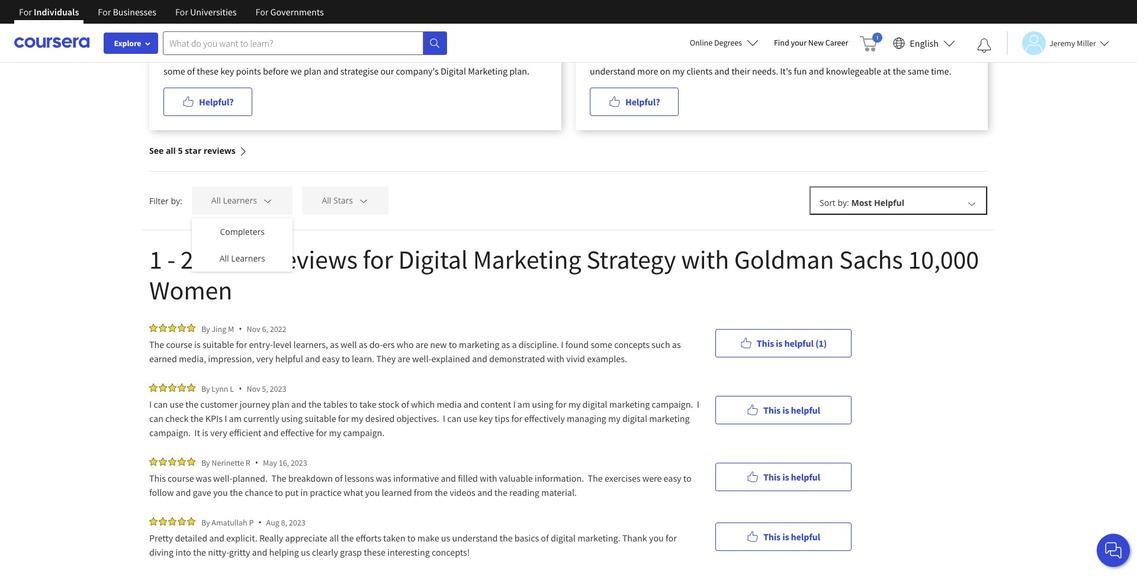 Task type: describe. For each thing, give the bounding box(es) containing it.
digital inside the this course is a great guide towards digital marketing for entreprenuers. it is a must to know some of these key points before we plan and strategise our company's digital marketing plan.
[[441, 65, 466, 77]]

2023 for appreciate
[[289, 518, 306, 528]]

these inside pretty detailed and explicit. really appreciate all the efforts taken to make us understand the basics of digital marketing. thank you for diving into the nitty-gritty and helping us clearly grasp these interesting concepts!
[[364, 547, 386, 559]]

take
[[360, 399, 377, 411]]

i inside the course is suitable for entry-level learners, as well as do-ers who are new to marketing as a discipline. i found some concepts such as earned media, impression, very helpful and easy to learn. they are well-explained and demonstrated with vivid examples.
[[561, 339, 564, 351]]

oct
[[590, 21, 602, 32]]

digital up managing
[[583, 399, 608, 411]]

this inside this course was well-planned.  the breakdown of lessons was informative and filled with valuable information.  the exercises were easy to follow and gave you the chance to put in practice what you learned from the videos and the reading material.
[[149, 473, 166, 485]]

to inside i can use the customer journey plan and the tables to take stock of which media and content i am using for my digital marketing campaign.  i can check the kpis i am currently using suitable for my desired objectives.  i can use key tips for effectively managing my digital marketing campaign.  it is very efficient and effective for my campaign.
[[350, 399, 358, 411]]

2022 for jun 11, 2022
[[190, 21, 207, 32]]

m
[[228, 324, 234, 334]]

for inside 1 - 25 of 67 reviews for digital marketing strategy with goldman sachs 10,000 women
[[363, 244, 393, 276]]

it inside i can use the customer journey plan and the tables to take stock of which media and content i am using for my digital marketing campaign.  i can check the kpis i am currently using suitable for my desired objectives.  i can use key tips for effectively managing my digital marketing campaign.  it is very efficient and effective for my campaign.
[[195, 427, 200, 439]]

the down valuable
[[495, 487, 508, 499]]

english
[[910, 37, 939, 49]]

is inside button
[[776, 337, 783, 349]]

chat with us image
[[1104, 542, 1123, 561]]

it's
[[781, 65, 792, 77]]

for individuals
[[19, 6, 79, 18]]

1 horizontal spatial on
[[727, 51, 737, 63]]

knowlegeable
[[826, 65, 882, 77]]

a left lot
[[841, 51, 846, 63]]

1 horizontal spatial campaign.
[[343, 427, 385, 439]]

course for this course is a great guide towards digital marketing for entreprenuers. it is a must to know some of these key points before we plan and strategise our company's digital marketing plan.
[[182, 51, 208, 63]]

can left the check at the bottom of page
[[149, 413, 164, 425]]

and down really
[[252, 547, 267, 559]]

this for the course is suitable for entry-level learners, as well as do-ers who are new to marketing as a discipline. i found some concepts such as earned media, impression, very helpful and easy to learn. they are well-explained and demonstrated with vivid examples.
[[757, 337, 774, 349]]

the inside the course is suitable for entry-level learners, as well as do-ers who are new to marketing as a discipline. i found some concepts such as earned media, impression, very helpful and easy to learn. they are well-explained and demonstrated with vivid examples.
[[149, 339, 164, 351]]

new
[[809, 37, 824, 48]]

appreciate
[[285, 533, 328, 545]]

this is helpful for this course was well-planned.  the breakdown of lessons was informative and filled with valuable information.  the exercises were easy to follow and gave you the chance to put in practice what you learned from the videos and the reading material.
[[764, 471, 821, 483]]

by lynn l • nov 5, 2023
[[201, 383, 286, 395]]

basics
[[515, 533, 539, 545]]

completers
[[220, 226, 265, 238]]

the up grasp
[[341, 533, 354, 545]]

find your new career link
[[768, 36, 855, 50]]

coursera image
[[14, 33, 89, 52]]

well
[[341, 339, 357, 351]]

filled
[[458, 473, 478, 485]]

chevron down image for learners
[[263, 196, 273, 206]]

taking
[[590, 51, 616, 63]]

course for this course was well-planned.  the breakdown of lessons was informative and filled with valuable information.  the exercises were easy to follow and gave you the chance to put in practice what you learned from the videos and the reading material.
[[168, 473, 194, 485]]

completers menu item
[[192, 219, 293, 245]]

to inside the this course is a great guide towards digital marketing for entreprenuers. it is a must to know some of these key points before we plan and strategise our company's digital marketing plan.
[[493, 51, 501, 63]]

by for the
[[201, 384, 210, 394]]

67
[[238, 244, 264, 276]]

very inside taking this course is a very helpful on my work. i have a learned a lot of things on how to understand more on my clients and their needs. it's fun and knowlegeable at the same time.
[[678, 51, 695, 63]]

practice
[[310, 487, 342, 499]]

for inside the course is suitable for entry-level learners, as well as do-ers who are new to marketing as a discipline. i found some concepts such as earned media, impression, very helpful and easy to learn. they are well-explained and demonstrated with vivid examples.
[[236, 339, 247, 351]]

entreprenuers.
[[388, 51, 447, 63]]

learned inside taking this course is a very helpful on my work. i have a learned a lot of things on how to understand more on my clients and their needs. it's fun and knowlegeable at the same time.
[[809, 51, 839, 63]]

1 vertical spatial use
[[464, 413, 477, 425]]

of inside this course was well-planned.  the breakdown of lessons was informative and filled with valuable information.  the exercises were easy to follow and gave you the chance to put in practice what you learned from the videos and the reading material.
[[335, 473, 343, 485]]

this is helpful button for pretty detailed and explicit. really appreciate all the efforts taken to make us understand the basics of digital marketing. thank you for diving into the nitty-gritty and helping us clearly grasp these interesting concepts!
[[716, 523, 852, 551]]

thank
[[623, 533, 648, 545]]

my right managing
[[609, 413, 621, 425]]

online degrees button
[[681, 30, 768, 56]]

jing
[[212, 324, 227, 334]]

ers
[[383, 339, 395, 351]]

suitable inside i can use the customer journey plan and the tables to take stock of which media and content i am using for my digital marketing campaign.  i can check the kpis i am currently using suitable for my desired objectives.  i can use key tips for effectively managing my digital marketing campaign.  it is very efficient and effective for my campaign.
[[305, 413, 336, 425]]

all learners button
[[192, 187, 293, 215]]

0 horizontal spatial us
[[301, 547, 310, 559]]

and left the filled
[[441, 473, 456, 485]]

online
[[690, 37, 713, 48]]

2 was from the left
[[376, 473, 391, 485]]

and right fun
[[809, 65, 825, 77]]

it inside the this course is a great guide towards digital marketing for entreprenuers. it is a must to know some of these key points before we plan and strategise our company's digital marketing plan.
[[448, 51, 454, 63]]

this is helpful for i can use the customer journey plan and the tables to take stock of which media and content i am using for my digital marketing campaign.  i can check the kpis i am currently using suitable for my desired objectives.  i can use key tips for effectively managing my digital marketing campaign.  it is very efficient and effective for my campaign.
[[764, 404, 821, 416]]

• for customer
[[239, 383, 242, 395]]

0 vertical spatial us
[[441, 533, 450, 545]]

marketing.
[[578, 533, 621, 545]]

0 horizontal spatial on
[[660, 65, 671, 77]]

jun
[[164, 21, 177, 32]]

a inside the course is suitable for entry-level learners, as well as do-ers who are new to marketing as a discipline. i found some concepts such as earned media, impression, very helpful and easy to learn. they are well-explained and demonstrated with vivid examples.
[[512, 339, 517, 351]]

goldman
[[735, 244, 835, 276]]

all for all learners dropdown button
[[211, 195, 221, 206]]

and inside the this course is a great guide towards digital marketing for entreprenuers. it is a must to know some of these key points before we plan and strategise our company's digital marketing plan.
[[323, 65, 339, 77]]

women
[[149, 274, 232, 307]]

strategy
[[587, 244, 676, 276]]

and up 'effective'
[[291, 399, 307, 411]]

and down currently
[[263, 427, 279, 439]]

all learners inside menu item
[[220, 253, 265, 264]]

to inside pretty detailed and explicit. really appreciate all the efforts taken to make us understand the basics of digital marketing. thank you for diving into the nitty-gritty and helping us clearly grasp these interesting concepts!
[[407, 533, 416, 545]]

understand inside pretty detailed and explicit. really appreciate all the efforts taken to make us understand the basics of digital marketing. thank you for diving into the nitty-gritty and helping us clearly grasp these interesting concepts!
[[452, 533, 498, 545]]

a right have
[[803, 51, 807, 63]]

8,
[[281, 518, 287, 528]]

key inside the this course is a great guide towards digital marketing for entreprenuers. it is a must to know some of these key points before we plan and strategise our company's digital marketing plan.
[[221, 65, 234, 77]]

a right this at the right top
[[671, 51, 676, 63]]

the down planned.
[[230, 487, 243, 499]]

the right from
[[435, 487, 448, 499]]

gritty
[[229, 547, 250, 559]]

2 horizontal spatial campaign.
[[652, 399, 694, 411]]

before
[[263, 65, 289, 77]]

the left tables
[[309, 399, 322, 411]]

by:
[[171, 195, 182, 206]]

objectives.
[[397, 413, 439, 425]]

entry-
[[249, 339, 273, 351]]

have
[[782, 51, 801, 63]]

gave
[[193, 487, 211, 499]]

show notifications image
[[978, 39, 992, 53]]

really
[[259, 533, 283, 545]]

know
[[503, 51, 525, 63]]

chevron down image
[[967, 199, 978, 209]]

what
[[344, 487, 363, 499]]

1 horizontal spatial am
[[518, 399, 530, 411]]

can down media
[[448, 413, 462, 425]]

digital right managing
[[623, 413, 648, 425]]

filter by:
[[149, 195, 182, 206]]

informative
[[393, 473, 439, 485]]

suitable inside the course is suitable for entry-level learners, as well as do-ers who are new to marketing as a discipline. i found some concepts such as earned media, impression, very helpful and easy to learn. they are well-explained and demonstrated with vivid examples.
[[203, 339, 234, 351]]

sachs
[[840, 244, 903, 276]]

plan inside the this course is a great guide towards digital marketing for entreprenuers. it is a must to know some of these key points before we plan and strategise our company's digital marketing plan.
[[304, 65, 322, 77]]

by nerinette r • may 16, 2023
[[201, 457, 307, 469]]

by amatullah p • aug 8, 2023
[[201, 517, 306, 529]]

digital inside 1 - 25 of 67 reviews for digital marketing strategy with goldman sachs 10,000 women
[[398, 244, 468, 276]]

impression,
[[208, 353, 255, 365]]

stock
[[379, 399, 400, 411]]

1 as from the left
[[330, 339, 339, 351]]

0 horizontal spatial you
[[213, 487, 228, 499]]

my up their
[[739, 51, 751, 63]]

all inside pretty detailed and explicit. really appreciate all the efforts taken to make us understand the basics of digital marketing. thank you for diving into the nitty-gritty and helping us clearly grasp these interesting concepts!
[[329, 533, 339, 545]]

demonstrated
[[489, 353, 545, 365]]

i can use the customer journey plan and the tables to take stock of which media and content i am using for my digital marketing campaign.  i can check the kpis i am currently using suitable for my desired objectives.  i can use key tips for effectively managing my digital marketing campaign.  it is very efficient and effective for my campaign.
[[149, 399, 702, 439]]

your
[[791, 37, 807, 48]]

planned.
[[233, 473, 268, 485]]

pretty
[[149, 533, 173, 545]]

check
[[165, 413, 189, 425]]

11,
[[178, 21, 189, 32]]

for governments
[[256, 6, 324, 18]]

new
[[430, 339, 447, 351]]

pretty detailed and explicit. really appreciate all the efforts taken to make us understand the basics of digital marketing. thank you for diving into the nitty-gritty and helping us clearly grasp these interesting concepts!
[[149, 533, 679, 559]]

see all 5 star reviews button
[[149, 130, 248, 171]]

to down well
[[342, 353, 350, 365]]

the course is suitable for entry-level learners, as well as do-ers who are new to marketing as a discipline. i found some concepts such as earned media, impression, very helpful and easy to learn. they are well-explained and demonstrated with vivid examples.
[[149, 339, 683, 365]]

3 as from the left
[[502, 339, 510, 351]]

who
[[397, 339, 414, 351]]

for businesses
[[98, 6, 156, 18]]

found
[[566, 339, 589, 351]]

helpful? for 2nd helpful? button from right
[[199, 96, 234, 108]]

helpful for this course was well-planned.  the breakdown of lessons was informative and filled with valuable information.  the exercises were easy to follow and gave you the chance to put in practice what you learned from the videos and the reading material.
[[791, 471, 821, 483]]

very inside i can use the customer journey plan and the tables to take stock of which media and content i am using for my digital marketing campaign.  i can check the kpis i am currently using suitable for my desired objectives.  i can use key tips for effectively managing my digital marketing campaign.  it is very efficient and effective for my campaign.
[[210, 427, 227, 439]]

desired
[[365, 413, 395, 425]]

of inside 1 - 25 of 67 reviews for digital marketing strategy with goldman sachs 10,000 women
[[212, 244, 233, 276]]

(1)
[[816, 337, 827, 349]]

may
[[263, 458, 277, 468]]

such
[[652, 339, 671, 351]]

grasp
[[340, 547, 362, 559]]

my down take
[[351, 413, 364, 425]]

detailed
[[175, 533, 207, 545]]

filter
[[149, 195, 169, 206]]

marketing inside the this course is a great guide towards digital marketing for entreprenuers. it is a must to know some of these key points before we plan and strategise our company's digital marketing plan.
[[468, 65, 508, 77]]

2 horizontal spatial on
[[897, 51, 907, 63]]

0 horizontal spatial campaign.
[[149, 427, 191, 439]]

learn.
[[352, 353, 375, 365]]

do-
[[370, 339, 383, 351]]

by for explicit.
[[201, 518, 210, 528]]

follow
[[149, 487, 174, 499]]

online degrees
[[690, 37, 742, 48]]

r
[[246, 458, 251, 468]]

helpful for the course is suitable for entry-level learners, as well as do-ers who are new to marketing as a discipline. i found some concepts such as earned media, impression, very helpful and easy to learn. they are well-explained and demonstrated with vivid examples.
[[785, 337, 814, 349]]

1 was from the left
[[196, 473, 211, 485]]

and down the filled
[[478, 487, 493, 499]]

understand inside taking this course is a very helpful on my work. i have a learned a lot of things on how to understand more on my clients and their needs. it's fun and knowlegeable at the same time.
[[590, 65, 636, 77]]

clients
[[687, 65, 713, 77]]

make
[[418, 533, 439, 545]]

star
[[185, 145, 201, 156]]

of inside the this course is a great guide towards digital marketing for entreprenuers. it is a must to know some of these key points before we plan and strategise our company's digital marketing plan.
[[187, 65, 195, 77]]

the up the check at the bottom of page
[[186, 399, 199, 411]]

and right media
[[464, 399, 479, 411]]

discipline.
[[519, 339, 559, 351]]

miller
[[1077, 38, 1097, 48]]

fun
[[794, 65, 807, 77]]

2 helpful? button from the left
[[590, 88, 679, 116]]

lynn
[[212, 384, 228, 394]]

25
[[181, 244, 206, 276]]

efficient
[[229, 427, 262, 439]]

helpful inside the course is suitable for entry-level learners, as well as do-ers who are new to marketing as a discipline. i found some concepts such as earned media, impression, very helpful and easy to learn. they are well-explained and demonstrated with vivid examples.
[[275, 353, 303, 365]]



Task type: locate. For each thing, give the bounding box(es) containing it.
great
[[225, 51, 245, 63]]

2 horizontal spatial 2022
[[616, 21, 632, 32]]

marketing inside 1 - 25 of 67 reviews for digital marketing strategy with goldman sachs 10,000 women
[[473, 244, 582, 276]]

4 for from the left
[[256, 6, 269, 18]]

easy right were
[[664, 473, 682, 485]]

jun 11, 2022
[[164, 21, 207, 32]]

1 vertical spatial this is helpful
[[764, 471, 821, 483]]

0 horizontal spatial was
[[196, 473, 211, 485]]

oct 19, 2022
[[590, 21, 632, 32]]

1 horizontal spatial helpful? button
[[590, 88, 679, 116]]

digital inside the this course is a great guide towards digital marketing for entreprenuers. it is a must to know some of these key points before we plan and strategise our company's digital marketing plan.
[[305, 51, 330, 63]]

all left 5 at the top left of the page
[[166, 145, 176, 156]]

all inside all stars button
[[322, 195, 331, 206]]

0 vertical spatial very
[[678, 51, 695, 63]]

this for i can use the customer journey plan and the tables to take stock of which media and content i am using for my digital marketing campaign.  i can check the kpis i am currently using suitable for my desired objectives.  i can use key tips for effectively managing my digital marketing campaign.  it is very efficient and effective for my campaign.
[[764, 404, 781, 416]]

key left tips
[[479, 413, 493, 425]]

• right r
[[255, 457, 258, 469]]

am up effectively
[[518, 399, 530, 411]]

1 vertical spatial am
[[229, 413, 242, 425]]

1 this is helpful from the top
[[764, 404, 821, 416]]

course inside the course is suitable for entry-level learners, as well as do-ers who are new to marketing as a discipline. i found some concepts such as earned media, impression, very helpful and easy to learn. they are well-explained and demonstrated with vivid examples.
[[166, 339, 193, 351]]

1 horizontal spatial you
[[365, 487, 380, 499]]

media,
[[179, 353, 206, 365]]

of inside pretty detailed and explicit. really appreciate all the efforts taken to make us understand the basics of digital marketing. thank you for diving into the nitty-gritty and helping us clearly grasp these interesting concepts!
[[541, 533, 549, 545]]

i
[[777, 51, 780, 63], [561, 339, 564, 351], [149, 399, 152, 411], [513, 399, 516, 411], [697, 399, 700, 411], [225, 413, 227, 425], [443, 413, 446, 425]]

are down who
[[398, 353, 410, 365]]

1 horizontal spatial are
[[416, 339, 428, 351]]

learners inside dropdown button
[[223, 195, 257, 206]]

of inside i can use the customer journey plan and the tables to take stock of which media and content i am using for my digital marketing campaign.  i can check the kpis i am currently using suitable for my desired objectives.  i can use key tips for effectively managing my digital marketing campaign.  it is very efficient and effective for my campaign.
[[401, 399, 409, 411]]

marketing inside the this course is a great guide towards digital marketing for entreprenuers. it is a must to know some of these key points before we plan and strategise our company's digital marketing plan.
[[332, 51, 373, 63]]

all inside 'button'
[[166, 145, 176, 156]]

for
[[375, 51, 386, 63], [363, 244, 393, 276], [236, 339, 247, 351], [556, 399, 567, 411], [338, 413, 349, 425], [512, 413, 523, 425], [316, 427, 327, 439], [666, 533, 677, 545]]

by for suitable
[[201, 324, 210, 334]]

0 vertical spatial all
[[166, 145, 176, 156]]

0 horizontal spatial using
[[281, 413, 303, 425]]

it left "efficient" on the bottom left
[[195, 427, 200, 439]]

these inside the this course is a great guide towards digital marketing for entreprenuers. it is a must to know some of these key points before we plan and strategise our company's digital marketing plan.
[[197, 65, 219, 77]]

of
[[861, 51, 868, 63], [187, 65, 195, 77], [212, 244, 233, 276], [401, 399, 409, 411], [335, 473, 343, 485], [541, 533, 549, 545]]

this is helpful button for this course was well-planned.  the breakdown of lessons was informative and filled with valuable information.  the exercises were easy to follow and gave you the chance to put in practice what you learned from the videos and the reading material.
[[716, 463, 852, 492]]

marketing
[[468, 65, 508, 77], [473, 244, 582, 276]]

2023 right 8,
[[289, 518, 306, 528]]

helpful? button down more
[[590, 88, 679, 116]]

chevron down image inside all stars button
[[359, 196, 369, 206]]

a left the must
[[464, 51, 469, 63]]

0 horizontal spatial the
[[149, 339, 164, 351]]

this is helpful
[[764, 404, 821, 416], [764, 471, 821, 483], [764, 531, 821, 543]]

by for well-
[[201, 458, 210, 468]]

1 vertical spatial using
[[281, 413, 303, 425]]

use up the check at the bottom of page
[[170, 399, 184, 411]]

chance
[[245, 487, 273, 499]]

some up the examples.
[[591, 339, 613, 351]]

menu containing completers
[[192, 219, 293, 272]]

digital left marketing.
[[551, 533, 576, 545]]

2 vertical spatial 2023
[[289, 518, 306, 528]]

0 horizontal spatial are
[[398, 353, 410, 365]]

this for this course was well-planned.  the breakdown of lessons was informative and filled with valuable information.  the exercises were easy to follow and gave you the chance to put in practice what you learned from the videos and the reading material.
[[764, 471, 781, 483]]

0 horizontal spatial it
[[195, 427, 200, 439]]

0 horizontal spatial 2022
[[190, 21, 207, 32]]

chevron down image inside all learners dropdown button
[[263, 196, 273, 206]]

this is helpful (1)
[[757, 337, 827, 349]]

put
[[285, 487, 299, 499]]

a up demonstrated at left bottom
[[512, 339, 517, 351]]

you inside pretty detailed and explicit. really appreciate all the efforts taken to make us understand the basics of digital marketing. thank you for diving into the nitty-gritty and helping us clearly grasp these interesting concepts!
[[649, 533, 664, 545]]

1 vertical spatial are
[[398, 353, 410, 365]]

1 vertical spatial learned
[[382, 487, 412, 499]]

nerinette
[[212, 458, 244, 468]]

helpful? for 2nd helpful? button
[[626, 96, 660, 108]]

0 horizontal spatial understand
[[452, 533, 498, 545]]

1 vertical spatial understand
[[452, 533, 498, 545]]

all stars button
[[302, 187, 389, 215]]

by up detailed
[[201, 518, 210, 528]]

is inside i can use the customer journey plan and the tables to take stock of which media and content i am using for my digital marketing campaign.  i can check the kpis i am currently using suitable for my desired objectives.  i can use key tips for effectively managing my digital marketing campaign.  it is very efficient and effective for my campaign.
[[202, 427, 208, 439]]

1 horizontal spatial using
[[532, 399, 554, 411]]

3 by from the top
[[201, 458, 210, 468]]

as up demonstrated at left bottom
[[502, 339, 510, 351]]

learners,
[[294, 339, 328, 351]]

this is helpful button for i can use the customer journey plan and the tables to take stock of which media and content i am using for my digital marketing campaign.  i can check the kpis i am currently using suitable for my desired objectives.  i can use key tips for effectively managing my digital marketing campaign.  it is very efficient and effective for my campaign.
[[716, 396, 852, 425]]

journey
[[240, 399, 270, 411]]

What do you want to learn? text field
[[163, 31, 424, 55]]

0 vertical spatial 2023
[[270, 384, 286, 394]]

filled star image
[[164, 36, 172, 44], [173, 36, 181, 44], [183, 36, 191, 44], [192, 36, 200, 44], [149, 324, 158, 332], [178, 384, 186, 392], [187, 384, 196, 392], [159, 458, 167, 466], [168, 458, 177, 466], [178, 458, 186, 466], [187, 458, 196, 466], [178, 518, 186, 526], [187, 518, 196, 526]]

1 horizontal spatial these
[[364, 547, 386, 559]]

chevron down image up completers menu item
[[263, 196, 273, 206]]

nov inside by lynn l • nov 5, 2023
[[247, 384, 260, 394]]

1 helpful? button from the left
[[164, 88, 253, 116]]

helpful? button
[[164, 88, 253, 116], [590, 88, 679, 116]]

to right were
[[684, 473, 692, 485]]

course for the course is suitable for entry-level learners, as well as do-ers who are new to marketing as a discipline. i found some concepts such as earned media, impression, very helpful and easy to learn. they are well-explained and demonstrated with vivid examples.
[[166, 339, 193, 351]]

very inside the course is suitable for entry-level learners, as well as do-ers who are new to marketing as a discipline. i found some concepts such as earned media, impression, very helpful and easy to learn. they are well-explained and demonstrated with vivid examples.
[[256, 353, 273, 365]]

by jing m • nov 6, 2022
[[201, 324, 287, 335]]

currently
[[244, 413, 280, 425]]

2 this is helpful button from the top
[[716, 463, 852, 492]]

1 horizontal spatial us
[[441, 533, 450, 545]]

more
[[638, 65, 659, 77]]

my up managing
[[569, 399, 581, 411]]

work.
[[753, 51, 775, 63]]

points
[[236, 65, 261, 77]]

0 vertical spatial these
[[197, 65, 219, 77]]

with inside this course was well-planned.  the breakdown of lessons was informative and filled with valuable information.  the exercises were easy to follow and gave you the chance to put in practice what you learned from the videos and the reading material.
[[480, 473, 497, 485]]

to right the new
[[449, 339, 457, 351]]

3 this is helpful from the top
[[764, 531, 821, 543]]

1 helpful? from the left
[[199, 96, 234, 108]]

this inside this is helpful (1) button
[[757, 337, 774, 349]]

1 vertical spatial this is helpful button
[[716, 463, 852, 492]]

1 - 25 of 67 reviews for digital marketing strategy with goldman sachs 10,000 women
[[149, 244, 980, 307]]

helpful inside button
[[785, 337, 814, 349]]

filled star image
[[201, 36, 210, 44], [159, 324, 167, 332], [168, 324, 177, 332], [178, 324, 186, 332], [187, 324, 196, 332], [149, 384, 158, 392], [159, 384, 167, 392], [168, 384, 177, 392], [149, 458, 158, 466], [149, 518, 158, 526], [159, 518, 167, 526], [168, 518, 177, 526]]

our
[[381, 65, 394, 77]]

clearly
[[312, 547, 338, 559]]

learners down completers
[[231, 253, 265, 264]]

by inside by amatullah p • aug 8, 2023
[[201, 518, 210, 528]]

1 horizontal spatial helpful?
[[626, 96, 660, 108]]

1 horizontal spatial some
[[591, 339, 613, 351]]

exercises
[[605, 473, 641, 485]]

2023 inside by lynn l • nov 5, 2023
[[270, 384, 286, 394]]

2 horizontal spatial very
[[678, 51, 695, 63]]

kpis
[[205, 413, 223, 425]]

videos
[[450, 487, 476, 499]]

jeremy miller button
[[1007, 31, 1110, 55]]

very up the clients
[[678, 51, 695, 63]]

by inside by jing m • nov 6, 2022
[[201, 324, 210, 334]]

0 vertical spatial use
[[170, 399, 184, 411]]

this is helpful for pretty detailed and explicit. really appreciate all the efforts taken to make us understand the basics of digital marketing. thank you for diving into the nitty-gritty and helping us clearly grasp these interesting concepts!
[[764, 531, 821, 543]]

the inside taking this course is a very helpful on my work. i have a learned a lot of things on how to understand more on my clients and their needs. it's fun and knowlegeable at the same time.
[[893, 65, 906, 77]]

learned
[[809, 51, 839, 63], [382, 487, 412, 499]]

1 vertical spatial all learners
[[220, 253, 265, 264]]

using up effectively
[[532, 399, 554, 411]]

16,
[[279, 458, 289, 468]]

course inside taking this course is a very helpful on my work. i have a learned a lot of things on how to understand more on my clients and their needs. it's fun and knowlegeable at the same time.
[[635, 51, 661, 63]]

0 horizontal spatial use
[[170, 399, 184, 411]]

the
[[893, 65, 906, 77], [186, 399, 199, 411], [309, 399, 322, 411], [191, 413, 204, 425], [230, 487, 243, 499], [435, 487, 448, 499], [495, 487, 508, 499], [341, 533, 354, 545], [500, 533, 513, 545], [193, 547, 206, 559]]

was up gave on the bottom left of page
[[196, 473, 211, 485]]

i inside taking this course is a very helpful on my work. i have a learned a lot of things on how to understand more on my clients and their needs. it's fun and knowlegeable at the same time.
[[777, 51, 780, 63]]

course down jun 11, 2022 in the left top of the page
[[182, 51, 208, 63]]

of up practice
[[335, 473, 343, 485]]

all left stars
[[322, 195, 331, 206]]

menu
[[192, 219, 293, 272]]

2022 for oct 19, 2022
[[616, 21, 632, 32]]

for for universities
[[175, 6, 188, 18]]

• for really
[[259, 517, 262, 529]]

to left put
[[275, 487, 283, 499]]

1 vertical spatial learners
[[231, 253, 265, 264]]

for for businesses
[[98, 6, 111, 18]]

this for pretty detailed and explicit. really appreciate all the efforts taken to make us understand the basics of digital marketing. thank you for diving into the nitty-gritty and helping us clearly grasp these interesting concepts!
[[764, 531, 781, 543]]

the left kpis
[[191, 413, 204, 425]]

my
[[739, 51, 751, 63], [673, 65, 685, 77], [569, 399, 581, 411], [351, 413, 364, 425], [609, 413, 621, 425], [329, 427, 341, 439]]

4 by from the top
[[201, 518, 210, 528]]

2023 for journey
[[270, 384, 286, 394]]

1 horizontal spatial chevron down image
[[359, 196, 369, 206]]

•
[[239, 324, 242, 335], [239, 383, 242, 395], [255, 457, 258, 469], [259, 517, 262, 529]]

see
[[149, 145, 164, 156]]

tips
[[495, 413, 510, 425]]

0 vertical spatial easy
[[322, 353, 340, 365]]

0 vertical spatial this is helpful
[[764, 404, 821, 416]]

all left 67
[[220, 253, 229, 264]]

plan inside i can use the customer journey plan and the tables to take stock of which media and content i am using for my digital marketing campaign.  i can check the kpis i am currently using suitable for my desired objectives.  i can use key tips for effectively managing my digital marketing campaign.  it is very efficient and effective for my campaign.
[[272, 399, 290, 411]]

nov for entry-
[[247, 324, 261, 334]]

2 this is helpful from the top
[[764, 471, 821, 483]]

5,
[[262, 384, 268, 394]]

can up the check at the bottom of page
[[154, 399, 168, 411]]

1 for from the left
[[19, 6, 32, 18]]

1 this is helpful button from the top
[[716, 396, 852, 425]]

marketing
[[332, 51, 373, 63], [459, 339, 500, 351], [610, 399, 650, 411], [650, 413, 690, 425]]

course up more
[[635, 51, 661, 63]]

well- inside the course is suitable for entry-level learners, as well as do-ers who are new to marketing as a discipline. i found some concepts such as earned media, impression, very helpful and easy to learn. they are well-explained and demonstrated with vivid examples.
[[412, 353, 432, 365]]

learners up completers menu item
[[223, 195, 257, 206]]

were
[[643, 473, 662, 485]]

1 vertical spatial suitable
[[305, 413, 336, 425]]

to
[[493, 51, 501, 63], [928, 51, 936, 63], [449, 339, 457, 351], [342, 353, 350, 365], [350, 399, 358, 411], [684, 473, 692, 485], [275, 487, 283, 499], [407, 533, 416, 545]]

as right such
[[672, 339, 681, 351]]

1 vertical spatial with
[[547, 353, 565, 365]]

helpful? button up see all 5 star reviews 'button'
[[164, 88, 253, 116]]

1 chevron down image from the left
[[263, 196, 273, 206]]

these left points
[[197, 65, 219, 77]]

and up nitty-
[[209, 533, 225, 545]]

digital
[[441, 65, 466, 77], [398, 244, 468, 276]]

1 horizontal spatial all
[[329, 533, 339, 545]]

well- down who
[[412, 353, 432, 365]]

1 vertical spatial plan
[[272, 399, 290, 411]]

well- down 'nerinette'
[[213, 473, 233, 485]]

for for governments
[[256, 6, 269, 18]]

amatullah
[[212, 518, 247, 528]]

• right 'p'
[[259, 517, 262, 529]]

helpful inside taking this course is a very helpful on my work. i have a learned a lot of things on how to understand more on my clients and their needs. it's fun and knowlegeable at the same time.
[[697, 51, 725, 63]]

1 vertical spatial it
[[195, 427, 200, 439]]

2023 for the
[[291, 458, 307, 468]]

2022 right 6,
[[270, 324, 287, 334]]

by left jing
[[201, 324, 210, 334]]

1 vertical spatial 2023
[[291, 458, 307, 468]]

some inside the course is suitable for entry-level learners, as well as do-ers who are new to marketing as a discipline. i found some concepts such as earned media, impression, very helpful and easy to learn. they are well-explained and demonstrated with vivid examples.
[[591, 339, 613, 351]]

was right lessons
[[376, 473, 391, 485]]

for inside the this course is a great guide towards digital marketing for entreprenuers. it is a must to know some of these key points before we plan and strategise our company's digital marketing plan.
[[375, 51, 386, 63]]

my left the clients
[[673, 65, 685, 77]]

0 horizontal spatial all
[[166, 145, 176, 156]]

1 horizontal spatial was
[[376, 473, 391, 485]]

shopping cart: 1 item image
[[861, 33, 883, 52]]

chevron down image for stars
[[359, 196, 369, 206]]

to right the must
[[493, 51, 501, 63]]

must
[[471, 51, 491, 63]]

to up 'interesting'
[[407, 533, 416, 545]]

2 vertical spatial with
[[480, 473, 497, 485]]

to inside taking this course is a very helpful on my work. i have a learned a lot of things on how to understand more on my clients and their needs. it's fun and knowlegeable at the same time.
[[928, 51, 936, 63]]

course up follow
[[168, 473, 194, 485]]

by left 'nerinette'
[[201, 458, 210, 468]]

tables
[[324, 399, 348, 411]]

find your new career
[[774, 37, 849, 48]]

0 horizontal spatial chevron down image
[[263, 196, 273, 206]]

all learners up completers menu item
[[211, 195, 257, 206]]

• for planned.
[[255, 457, 258, 469]]

helpful for pretty detailed and explicit. really appreciate all the efforts taken to make us understand the basics of digital marketing. thank you for diving into the nitty-gritty and helping us clearly grasp these interesting concepts!
[[791, 531, 821, 543]]

the right "at"
[[893, 65, 906, 77]]

• for for
[[239, 324, 242, 335]]

for left businesses
[[98, 6, 111, 18]]

customer
[[200, 399, 238, 411]]

learners inside menu item
[[231, 253, 265, 264]]

with inside 1 - 25 of 67 reviews for digital marketing strategy with goldman sachs 10,000 women
[[682, 244, 729, 276]]

0 vertical spatial key
[[221, 65, 234, 77]]

on right more
[[660, 65, 671, 77]]

1 horizontal spatial the
[[272, 473, 287, 485]]

key inside i can use the customer journey plan and the tables to take stock of which media and content i am using for my digital marketing campaign.  i can check the kpis i am currently using suitable for my desired objectives.  i can use key tips for effectively managing my digital marketing campaign.  it is very efficient and effective for my campaign.
[[479, 413, 493, 425]]

some
[[164, 65, 185, 77], [591, 339, 613, 351]]

1 horizontal spatial understand
[[590, 65, 636, 77]]

this is helpful (1) button
[[716, 329, 852, 358]]

banner navigation
[[9, 0, 333, 33]]

nov for journey
[[247, 384, 260, 394]]

am up "efficient" on the bottom left
[[229, 413, 242, 425]]

explicit.
[[226, 533, 258, 545]]

for for individuals
[[19, 6, 32, 18]]

2023 inside by amatullah p • aug 8, 2023
[[289, 518, 306, 528]]

2 vertical spatial this is helpful button
[[716, 523, 852, 551]]

of right lot
[[861, 51, 868, 63]]

2 as from the left
[[359, 339, 368, 351]]

jeremy
[[1050, 38, 1076, 48]]

chevron down image
[[263, 196, 273, 206], [359, 196, 369, 206]]

0 horizontal spatial helpful? button
[[164, 88, 253, 116]]

these down "efforts"
[[364, 547, 386, 559]]

None search field
[[163, 31, 447, 55]]

to left take
[[350, 399, 358, 411]]

2 horizontal spatial the
[[588, 473, 603, 485]]

for inside pretty detailed and explicit. really appreciate all the efforts taken to make us understand the basics of digital marketing. thank you for diving into the nitty-gritty and helping us clearly grasp these interesting concepts!
[[666, 533, 677, 545]]

marketing inside the course is suitable for entry-level learners, as well as do-ers who are new to marketing as a discipline. i found some concepts such as earned media, impression, very helpful and easy to learn. they are well-explained and demonstrated with vivid examples.
[[459, 339, 500, 351]]

it
[[448, 51, 454, 63], [195, 427, 200, 439]]

easy inside this course was well-planned.  the breakdown of lessons was informative and filled with valuable information.  the exercises were easy to follow and gave you the chance to put in practice what you learned from the videos and the reading material.
[[664, 473, 682, 485]]

2 vertical spatial this is helpful
[[764, 531, 821, 543]]

for up 11,
[[175, 6, 188, 18]]

understand up the concepts!
[[452, 533, 498, 545]]

understand down taking
[[590, 65, 636, 77]]

2 helpful? from the left
[[626, 96, 660, 108]]

1 horizontal spatial it
[[448, 51, 454, 63]]

easy down learners,
[[322, 353, 340, 365]]

on left the how
[[897, 51, 907, 63]]

as left do- on the bottom
[[359, 339, 368, 351]]

you right what
[[365, 487, 380, 499]]

1 horizontal spatial 2022
[[270, 324, 287, 334]]

as left well
[[330, 339, 339, 351]]

1 by from the top
[[201, 324, 210, 334]]

all inside all learners dropdown button
[[211, 195, 221, 206]]

p
[[249, 518, 254, 528]]

1 horizontal spatial learned
[[809, 51, 839, 63]]

1 vertical spatial us
[[301, 547, 310, 559]]

it left the must
[[448, 51, 454, 63]]

all learners inside dropdown button
[[211, 195, 257, 206]]

and right the explained
[[472, 353, 488, 365]]

suitable down tables
[[305, 413, 336, 425]]

• right l
[[239, 383, 242, 395]]

material.
[[542, 487, 577, 499]]

are left the new
[[416, 339, 428, 351]]

0 vertical spatial well-
[[412, 353, 432, 365]]

1 horizontal spatial suitable
[[305, 413, 336, 425]]

all
[[211, 195, 221, 206], [322, 195, 331, 206], [220, 253, 229, 264]]

1 vertical spatial some
[[591, 339, 613, 351]]

2 horizontal spatial with
[[682, 244, 729, 276]]

vivid
[[567, 353, 585, 365]]

a
[[218, 51, 223, 63], [464, 51, 469, 63], [671, 51, 676, 63], [803, 51, 807, 63], [841, 51, 846, 63], [512, 339, 517, 351]]

1 vertical spatial well-
[[213, 473, 233, 485]]

helpful? down great
[[199, 96, 234, 108]]

use
[[170, 399, 184, 411], [464, 413, 477, 425]]

2 horizontal spatial you
[[649, 533, 664, 545]]

taking this course is a very helpful on my work. i have a learned a lot of things on how to understand more on my clients and their needs. it's fun and knowlegeable at the same time.
[[590, 51, 952, 77]]

digital inside pretty detailed and explicit. really appreciate all the efforts taken to make us understand the basics of digital marketing. thank you for diving into the nitty-gritty and helping us clearly grasp these interesting concepts!
[[551, 533, 576, 545]]

learned inside this course was well-planned.  the breakdown of lessons was informative and filled with valuable information.  the exercises were easy to follow and gave you the chance to put in practice what you learned from the videos and the reading material.
[[382, 487, 412, 499]]

2 by from the top
[[201, 384, 210, 394]]

all learners
[[211, 195, 257, 206], [220, 253, 265, 264]]

digital
[[305, 51, 330, 63], [583, 399, 608, 411], [623, 413, 648, 425], [551, 533, 576, 545]]

of right stock at the bottom left
[[401, 399, 409, 411]]

the right into
[[193, 547, 206, 559]]

1 vertical spatial nov
[[247, 384, 260, 394]]

nov inside by jing m • nov 6, 2022
[[247, 324, 261, 334]]

1 vertical spatial very
[[256, 353, 273, 365]]

of right 25
[[212, 244, 233, 276]]

is inside taking this course is a very helpful on my work. i have a learned a lot of things on how to understand more on my clients and their needs. it's fun and knowlegeable at the same time.
[[663, 51, 669, 63]]

plan right we
[[304, 65, 322, 77]]

1 horizontal spatial key
[[479, 413, 493, 425]]

0 horizontal spatial with
[[480, 473, 497, 485]]

0 vertical spatial this is helpful button
[[716, 396, 852, 425]]

diving
[[149, 547, 174, 559]]

0 vertical spatial digital
[[441, 65, 466, 77]]

5
[[178, 145, 183, 156]]

0 horizontal spatial key
[[221, 65, 234, 77]]

0 vertical spatial some
[[164, 65, 185, 77]]

this inside the this course is a great guide towards digital marketing for entreprenuers. it is a must to know some of these key points before we plan and strategise our company's digital marketing plan.
[[164, 51, 180, 63]]

efforts
[[356, 533, 382, 545]]

1 horizontal spatial well-
[[412, 353, 432, 365]]

well- inside this course was well-planned.  the breakdown of lessons was informative and filled with valuable information.  the exercises were easy to follow and gave you the chance to put in practice what you learned from the videos and the reading material.
[[213, 473, 233, 485]]

and left gave on the bottom left of page
[[176, 487, 191, 499]]

1 vertical spatial easy
[[664, 473, 682, 485]]

us up the concepts!
[[441, 533, 450, 545]]

digital right the towards
[[305, 51, 330, 63]]

0 horizontal spatial some
[[164, 65, 185, 77]]

1 vertical spatial all
[[329, 533, 339, 545]]

2 chevron down image from the left
[[359, 196, 369, 206]]

reviews
[[204, 145, 236, 156]]

and down learners,
[[305, 353, 320, 365]]

all for all stars button
[[322, 195, 331, 206]]

the left basics
[[500, 533, 513, 545]]

course inside the this course is a great guide towards digital marketing for entreprenuers. it is a must to know some of these key points before we plan and strategise our company's digital marketing plan.
[[182, 51, 208, 63]]

0 vertical spatial it
[[448, 51, 454, 63]]

1 horizontal spatial very
[[256, 353, 273, 365]]

am
[[518, 399, 530, 411], [229, 413, 242, 425]]

some inside the this course is a great guide towards digital marketing for entreprenuers. it is a must to know some of these key points before we plan and strategise our company's digital marketing plan.
[[164, 65, 185, 77]]

by inside by lynn l • nov 5, 2023
[[201, 384, 210, 394]]

3 this is helpful button from the top
[[716, 523, 852, 551]]

6,
[[262, 324, 268, 334]]

level
[[273, 339, 292, 351]]

1 horizontal spatial with
[[547, 353, 565, 365]]

all learners menu item
[[192, 245, 293, 272]]

1 nov from the top
[[247, 324, 261, 334]]

governments
[[271, 6, 324, 18]]

explore
[[114, 38, 141, 49]]

and left their
[[715, 65, 730, 77]]

for left the governments
[[256, 6, 269, 18]]

0 vertical spatial are
[[416, 339, 428, 351]]

with inside the course is suitable for entry-level learners, as well as do-ers who are new to marketing as a discipline. i found some concepts such as earned media, impression, very helpful and easy to learn. they are well-explained and demonstrated with vivid examples.
[[547, 353, 565, 365]]

2022 inside by jing m • nov 6, 2022
[[270, 324, 287, 334]]

0 vertical spatial learned
[[809, 51, 839, 63]]

my down tables
[[329, 427, 341, 439]]

is inside the course is suitable for entry-level learners, as well as do-ers who are new to marketing as a discipline. i found some concepts such as earned media, impression, very helpful and easy to learn. they are well-explained and demonstrated with vivid examples.
[[194, 339, 201, 351]]

nov left 6,
[[247, 324, 261, 334]]

2023 inside 'by nerinette r • may 16, 2023'
[[291, 458, 307, 468]]

all up clearly
[[329, 533, 339, 545]]

plan.
[[510, 65, 530, 77]]

all inside "all learners" menu item
[[220, 253, 229, 264]]

0 horizontal spatial well-
[[213, 473, 233, 485]]

2 nov from the top
[[247, 384, 260, 394]]

breakdown
[[288, 473, 333, 485]]

helpful for i can use the customer journey plan and the tables to take stock of which media and content i am using for my digital marketing campaign.  i can check the kpis i am currently using suitable for my desired objectives.  i can use key tips for effectively managing my digital marketing campaign.  it is very efficient and effective for my campaign.
[[791, 404, 821, 416]]

learned down new
[[809, 51, 839, 63]]

needs.
[[752, 65, 779, 77]]

in
[[301, 487, 308, 499]]

0 horizontal spatial very
[[210, 427, 227, 439]]

2 for from the left
[[98, 6, 111, 18]]

course inside this course was well-planned.  the breakdown of lessons was informative and filled with valuable information.  the exercises were easy to follow and gave you the chance to put in practice what you learned from the videos and the reading material.
[[168, 473, 194, 485]]

0 horizontal spatial am
[[229, 413, 242, 425]]

explained
[[432, 353, 470, 365]]

1 vertical spatial marketing
[[473, 244, 582, 276]]

all right by:
[[211, 195, 221, 206]]

easy inside the course is suitable for entry-level learners, as well as do-ers who are new to marketing as a discipline. i found some concepts such as earned media, impression, very helpful and easy to learn. they are well-explained and demonstrated with vivid examples.
[[322, 353, 340, 365]]

4 as from the left
[[672, 339, 681, 351]]

learned down 'informative'
[[382, 487, 412, 499]]

1 horizontal spatial plan
[[304, 65, 322, 77]]

1 vertical spatial these
[[364, 547, 386, 559]]

well-
[[412, 353, 432, 365], [213, 473, 233, 485]]

3 for from the left
[[175, 6, 188, 18]]

0 horizontal spatial plan
[[272, 399, 290, 411]]

a left great
[[218, 51, 223, 63]]

0 horizontal spatial learned
[[382, 487, 412, 499]]

of inside taking this course is a very helpful on my work. i have a learned a lot of things on how to understand more on my clients and their needs. it's fun and knowlegeable at the same time.
[[861, 51, 868, 63]]

0 vertical spatial plan
[[304, 65, 322, 77]]

0 vertical spatial understand
[[590, 65, 636, 77]]

campaign.
[[652, 399, 694, 411], [149, 427, 191, 439], [343, 427, 385, 439]]

by inside 'by nerinette r • may 16, 2023'
[[201, 458, 210, 468]]

degrees
[[715, 37, 742, 48]]

1 horizontal spatial use
[[464, 413, 477, 425]]

0 horizontal spatial suitable
[[203, 339, 234, 351]]

lot
[[848, 51, 859, 63]]

0 horizontal spatial helpful?
[[199, 96, 234, 108]]

2022 right 19,
[[616, 21, 632, 32]]



Task type: vqa. For each thing, say whether or not it's contained in the screenshot.


